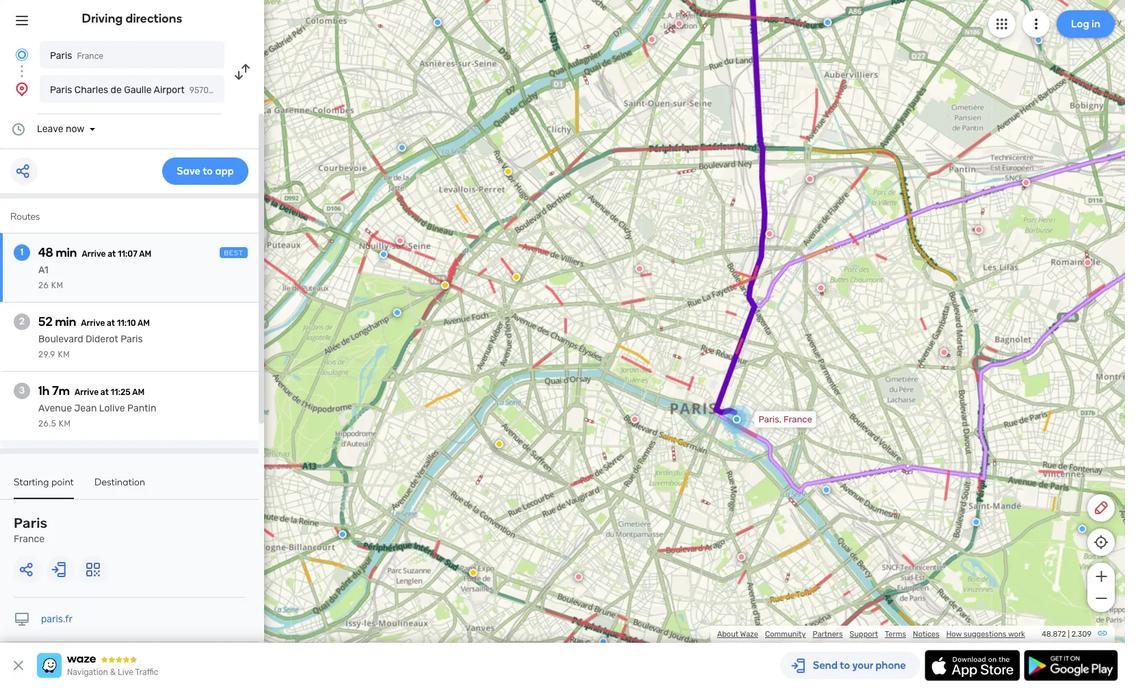 Task type: describe. For each thing, give the bounding box(es) containing it.
driving
[[82, 11, 123, 26]]

about waze community partners support terms notices how suggestions work
[[718, 630, 1026, 639]]

community
[[766, 630, 806, 639]]

1 horizontal spatial police image
[[434, 18, 442, 26]]

paris.fr link
[[41, 614, 72, 625]]

link image
[[1098, 628, 1109, 639]]

zoom out image
[[1093, 590, 1110, 607]]

diderot
[[86, 333, 118, 345]]

48
[[38, 245, 53, 260]]

arrive for 1h 7m
[[75, 388, 99, 397]]

52
[[38, 314, 52, 329]]

leave now
[[37, 123, 85, 135]]

how
[[947, 630, 962, 639]]

29.9
[[38, 350, 55, 360]]

a1 26 km
[[38, 264, 63, 290]]

pantin
[[127, 403, 156, 414]]

point
[[52, 477, 74, 488]]

paris charles de gaulle airport button
[[40, 75, 225, 103]]

airport
[[154, 84, 185, 96]]

notices link
[[914, 630, 940, 639]]

gaulle
[[124, 84, 152, 96]]

directions
[[126, 11, 182, 26]]

partners
[[813, 630, 843, 639]]

x image
[[10, 657, 27, 674]]

am for 48 min
[[139, 249, 151, 259]]

clock image
[[10, 121, 27, 138]]

starting point button
[[14, 477, 74, 499]]

0 vertical spatial paris france
[[50, 50, 103, 62]]

at for 52 min
[[107, 318, 115, 328]]

community link
[[766, 630, 806, 639]]

a1
[[38, 264, 48, 276]]

7m
[[52, 383, 70, 399]]

boulevard diderot paris 29.9 km
[[38, 333, 143, 360]]

km inside boulevard diderot paris 29.9 km
[[58, 350, 70, 360]]

waze
[[741, 630, 759, 639]]

11:25
[[111, 388, 131, 397]]

at for 1h 7m
[[101, 388, 109, 397]]

avenue
[[38, 403, 72, 414]]

26.5
[[38, 419, 56, 429]]

best
[[224, 249, 244, 257]]

support
[[850, 630, 879, 639]]

1 vertical spatial paris france
[[14, 515, 48, 545]]

&
[[110, 668, 116, 677]]

|
[[1069, 630, 1070, 639]]

suggestions
[[964, 630, 1007, 639]]

1h
[[38, 383, 50, 399]]

routes
[[10, 211, 40, 223]]

de
[[111, 84, 122, 96]]

support link
[[850, 630, 879, 639]]

paris charles de gaulle airport
[[50, 84, 185, 96]]

leave
[[37, 123, 63, 135]]

hazard image
[[495, 440, 504, 448]]

km inside avenue jean lolive pantin 26.5 km
[[59, 419, 71, 429]]

terms
[[885, 630, 907, 639]]

1 horizontal spatial france
[[77, 51, 103, 61]]

1h 7m arrive at 11:25 am
[[38, 383, 145, 399]]

boulevard
[[38, 333, 83, 345]]

paris down starting point button
[[14, 515, 48, 531]]

notices
[[914, 630, 940, 639]]

pencil image
[[1094, 500, 1110, 516]]

at for 48 min
[[108, 249, 116, 259]]

navigation & live traffic
[[67, 668, 158, 677]]

1 vertical spatial france
[[784, 414, 813, 424]]



Task type: locate. For each thing, give the bounding box(es) containing it.
0 vertical spatial france
[[77, 51, 103, 61]]

0 horizontal spatial paris france
[[14, 515, 48, 545]]

paris,
[[759, 414, 782, 424]]

france
[[77, 51, 103, 61], [784, 414, 813, 424], [14, 533, 44, 545]]

km down boulevard
[[58, 350, 70, 360]]

traffic
[[135, 668, 158, 677]]

police image
[[824, 18, 832, 26], [398, 144, 406, 152], [380, 250, 388, 259], [823, 486, 831, 494], [973, 518, 981, 526], [1079, 525, 1087, 533], [339, 530, 347, 539], [600, 638, 608, 646]]

am inside 48 min arrive at 11:07 am
[[139, 249, 151, 259]]

am for 52 min
[[138, 318, 150, 328]]

arrive up diderot
[[81, 318, 105, 328]]

0 vertical spatial at
[[108, 249, 116, 259]]

2.309
[[1072, 630, 1092, 639]]

road closed image
[[648, 35, 656, 44], [806, 175, 815, 183], [975, 226, 984, 234], [766, 230, 774, 238], [396, 237, 404, 245], [1084, 259, 1093, 267], [738, 553, 746, 561]]

arrive for 52 min
[[81, 318, 105, 328]]

am up pantin
[[132, 388, 145, 397]]

driving directions
[[82, 11, 182, 26]]

terms link
[[885, 630, 907, 639]]

2 vertical spatial km
[[59, 419, 71, 429]]

destination
[[95, 477, 145, 488]]

paris inside boulevard diderot paris 29.9 km
[[121, 333, 143, 345]]

am
[[139, 249, 151, 259], [138, 318, 150, 328], [132, 388, 145, 397]]

min for 52 min
[[55, 314, 76, 329]]

1 vertical spatial am
[[138, 318, 150, 328]]

1 vertical spatial arrive
[[81, 318, 105, 328]]

at left 11:07
[[108, 249, 116, 259]]

paris right current location image
[[50, 50, 72, 62]]

am right 11:07
[[139, 249, 151, 259]]

0 vertical spatial am
[[139, 249, 151, 259]]

how suggestions work link
[[947, 630, 1026, 639]]

3
[[19, 385, 25, 396]]

2 vertical spatial france
[[14, 533, 44, 545]]

1 vertical spatial police image
[[393, 309, 402, 317]]

arrive up jean
[[75, 388, 99, 397]]

paris down 11:10
[[121, 333, 143, 345]]

at inside 48 min arrive at 11:07 am
[[108, 249, 116, 259]]

arrive inside 52 min arrive at 11:10 am
[[81, 318, 105, 328]]

jean
[[74, 403, 97, 414]]

live
[[118, 668, 133, 677]]

paris left the charles
[[50, 84, 72, 96]]

at
[[108, 249, 116, 259], [107, 318, 115, 328], [101, 388, 109, 397]]

starting point
[[14, 477, 74, 488]]

about
[[718, 630, 739, 639]]

km right the 26
[[51, 281, 63, 290]]

26
[[38, 281, 49, 290]]

paris, france
[[759, 414, 813, 424]]

now
[[66, 123, 85, 135]]

current location image
[[14, 47, 30, 63]]

48.872
[[1042, 630, 1067, 639]]

0 vertical spatial km
[[51, 281, 63, 290]]

at inside '1h 7m arrive at 11:25 am'
[[101, 388, 109, 397]]

1
[[20, 247, 23, 258]]

min right "48"
[[56, 245, 77, 260]]

paris.fr
[[41, 614, 72, 625]]

1 vertical spatial km
[[58, 350, 70, 360]]

am inside '1h 7m arrive at 11:25 am'
[[132, 388, 145, 397]]

arrive left 11:07
[[82, 249, 106, 259]]

km right 26.5
[[59, 419, 71, 429]]

paris france
[[50, 50, 103, 62], [14, 515, 48, 545]]

arrive inside 48 min arrive at 11:07 am
[[82, 249, 106, 259]]

am inside 52 min arrive at 11:10 am
[[138, 318, 150, 328]]

2
[[19, 316, 25, 327]]

2 horizontal spatial france
[[784, 414, 813, 424]]

starting
[[14, 477, 49, 488]]

am right 11:10
[[138, 318, 150, 328]]

0 vertical spatial arrive
[[82, 249, 106, 259]]

work
[[1009, 630, 1026, 639]]

about waze link
[[718, 630, 759, 639]]

2 vertical spatial at
[[101, 388, 109, 397]]

arrive
[[82, 249, 106, 259], [81, 318, 105, 328], [75, 388, 99, 397]]

location image
[[14, 81, 30, 97]]

paris france up the charles
[[50, 50, 103, 62]]

1 vertical spatial at
[[107, 318, 115, 328]]

navigation
[[67, 668, 108, 677]]

48.872 | 2.309
[[1042, 630, 1092, 639]]

km inside a1 26 km
[[51, 281, 63, 290]]

police image
[[434, 18, 442, 26], [393, 309, 402, 317]]

2 vertical spatial arrive
[[75, 388, 99, 397]]

arrive inside '1h 7m arrive at 11:25 am'
[[75, 388, 99, 397]]

paris france down starting point button
[[14, 515, 48, 545]]

computer image
[[14, 612, 30, 628]]

0 vertical spatial police image
[[434, 18, 442, 26]]

lolive
[[99, 403, 125, 414]]

0 horizontal spatial police image
[[393, 309, 402, 317]]

hazard image
[[504, 167, 513, 176], [513, 273, 521, 281], [441, 281, 450, 289], [469, 569, 478, 577]]

am for 1h 7m
[[132, 388, 145, 397]]

11:07
[[118, 249, 137, 259]]

zoom in image
[[1093, 568, 1110, 585]]

charles
[[75, 84, 108, 96]]

min
[[56, 245, 77, 260], [55, 314, 76, 329]]

arrive for 48 min
[[82, 249, 106, 259]]

48 min arrive at 11:07 am
[[38, 245, 151, 260]]

at left the 11:25
[[101, 388, 109, 397]]

0 vertical spatial min
[[56, 245, 77, 260]]

road closed image
[[676, 20, 684, 28], [1023, 178, 1031, 187], [636, 265, 644, 273], [817, 284, 826, 292], [941, 348, 949, 356], [631, 415, 639, 424], [575, 573, 583, 581]]

at left 11:10
[[107, 318, 115, 328]]

min up boulevard
[[55, 314, 76, 329]]

2 vertical spatial am
[[132, 388, 145, 397]]

paris inside paris charles de gaulle airport button
[[50, 84, 72, 96]]

paris
[[50, 50, 72, 62], [50, 84, 72, 96], [121, 333, 143, 345], [14, 515, 48, 531]]

km
[[51, 281, 63, 290], [58, 350, 70, 360], [59, 419, 71, 429]]

1 horizontal spatial paris france
[[50, 50, 103, 62]]

avenue jean lolive pantin 26.5 km
[[38, 403, 156, 429]]

52 min arrive at 11:10 am
[[38, 314, 150, 329]]

0 horizontal spatial france
[[14, 533, 44, 545]]

france up the charles
[[77, 51, 103, 61]]

1 vertical spatial min
[[55, 314, 76, 329]]

min for 48 min
[[56, 245, 77, 260]]

destination button
[[95, 477, 145, 498]]

11:10
[[117, 318, 136, 328]]

at inside 52 min arrive at 11:10 am
[[107, 318, 115, 328]]

france right paris, at the right bottom of the page
[[784, 414, 813, 424]]

france down starting point button
[[14, 533, 44, 545]]

partners link
[[813, 630, 843, 639]]



Task type: vqa. For each thing, say whether or not it's contained in the screenshot.
The Am inside 48 MIN ARRIVE AT 11:07 AM
yes



